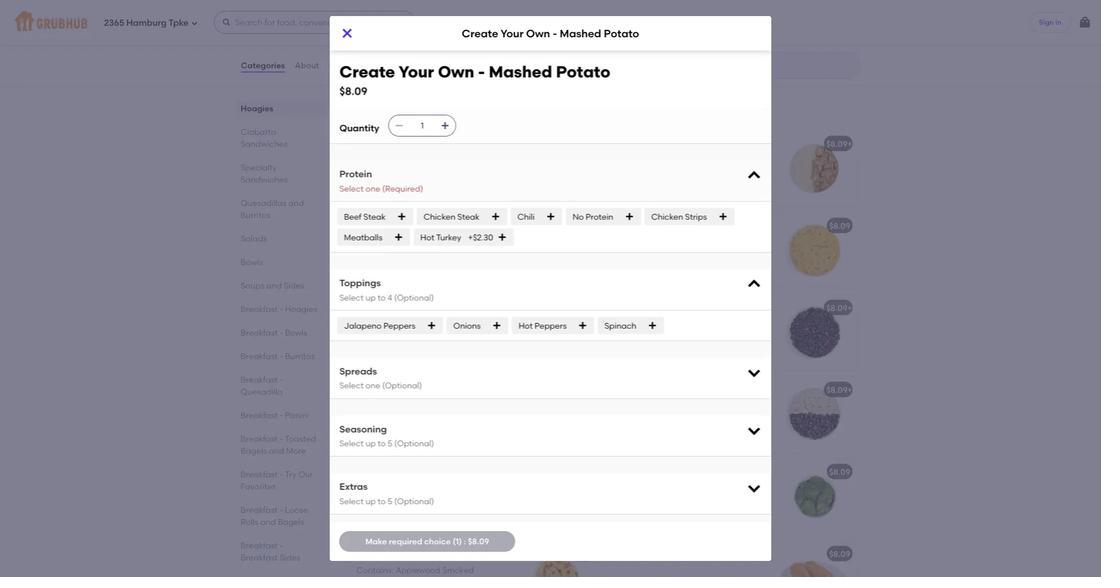 Task type: vqa. For each thing, say whether or not it's contained in the screenshot.
the Beverages tab
no



Task type: describe. For each thing, give the bounding box(es) containing it.
steak for beef steak
[[363, 212, 385, 222]]

one for spreads
[[365, 381, 380, 391]]

select for seasoning
[[339, 439, 363, 449]]

side
[[642, 67, 659, 76]]

contains: romaine, grape tomatoes, red onions, applewood smoked bacon, oven roasted turkey, ranch on the side
[[614, 32, 760, 76]]

protein inside protein select one (required)
[[339, 169, 372, 180]]

breakfast - toasted bagels and more tab
[[240, 433, 321, 457]]

create your own - rice
[[357, 385, 448, 395]]

and inside breakfast - loose rolls and bagels
[[260, 518, 276, 527]]

seasoning select up to 5 (optional)
[[339, 424, 434, 449]]

hot for hot peppers
[[519, 321, 533, 331]]

and inside quesadillas and burritos
[[288, 198, 304, 208]]

breakfast - breakfast sides
[[240, 541, 300, 563]]

create your own - black beans
[[614, 303, 736, 313]]

create your own - mashed potato & stuffing image
[[771, 131, 858, 206]]

toasted
[[285, 434, 316, 444]]

hoagies tab
[[240, 102, 321, 114]]

- inside create your own - mashed potato $8.09
[[478, 62, 485, 82]]

select for protein
[[339, 184, 363, 194]]

loose
[[285, 506, 308, 515]]

create your own - rice & beans image
[[771, 378, 858, 452]]

breakfast - bowls
[[240, 328, 307, 338]]

specialty sandwiches
[[240, 163, 287, 184]]

contains: for base
[[614, 155, 651, 165]]

create your own - romaine
[[357, 468, 466, 477]]

sign in button
[[1029, 12, 1072, 33]]

create your own - mac & cheese & mashed potatoes image
[[514, 296, 600, 370]]

sandwiches for ciabatta
[[240, 139, 287, 149]]

favorites
[[240, 482, 276, 492]]

cucumbers,
[[357, 55, 404, 65]]

ranch inside contains: romaine, grape tomatoes, red onions, applewood smoked bacon, oven roasted turkey, ranch on the side
[[728, 55, 754, 65]]

breakfast - toasted bagels and more
[[240, 434, 316, 456]]

1 stuffing from the left
[[431, 139, 462, 149]]

beef steak
[[344, 212, 385, 222]]

$8.09 + for create your own - mashed potato
[[569, 221, 595, 231]]

- inside breakfast - try our favorites
[[279, 470, 283, 480]]

dressing
[[466, 67, 500, 76]]

breakfast - loose rolls and bagels tab
[[240, 504, 321, 529]]

mashed inside create your own - mashed potato $8.09
[[489, 62, 552, 82]]

in
[[1056, 18, 1062, 26]]

1 vertical spatial create your own - mashed potato
[[357, 221, 491, 231]]

1 horizontal spatial strips
[[734, 550, 756, 560]]

beef
[[344, 212, 361, 222]]

breakfast for breakfast - breakfast sides
[[240, 541, 278, 551]]

on
[[614, 67, 626, 76]]

breakfast - bowls tab
[[240, 327, 321, 339]]

potato inside create your own - mashed potato $8.09
[[556, 62, 610, 82]]

create your own - rice image
[[514, 378, 600, 452]]

no protein
[[572, 212, 613, 222]]

- inside button
[[425, 385, 429, 395]]

panini
[[285, 411, 309, 421]]

create your own - black beans image
[[771, 296, 858, 370]]

breakfast - breakfast sides tab
[[240, 540, 321, 564]]

sandwiches for specialty
[[240, 175, 287, 184]]

select for toppings
[[339, 293, 363, 303]]

$8.09 + for create your own - mashed potato & stuffing
[[827, 139, 853, 149]]

feta,
[[435, 32, 454, 41]]

create your own - mashed potato $8.09
[[339, 62, 610, 98]]

(required)
[[382, 184, 423, 194]]

1 vertical spatial applewood
[[435, 550, 481, 560]]

mac for create your own - mac & cheese
[[688, 221, 705, 231]]

and inside breakfast - toasted bagels and more
[[269, 446, 284, 456]]

(optional) for extras
[[394, 497, 434, 507]]

create your own - stuffing image
[[514, 131, 600, 206]]

(optional) inside spreads select one (optional)
[[382, 381, 422, 391]]

10 breakfast from the top
[[240, 553, 278, 563]]

jalapeno
[[344, 321, 381, 331]]

potato inside the contains: stuffing, mashed potato base
[[720, 155, 747, 165]]

burritos for quesadillas and burritos
[[240, 210, 270, 220]]

soups and sides
[[240, 281, 304, 291]]

sides inside breakfast - breakfast sides
[[279, 553, 300, 563]]

create your own - romaine image
[[514, 460, 600, 535]]

breakfast for breakfast - hoagies
[[240, 305, 278, 314]]

breakfast - panini tab
[[240, 410, 321, 422]]

bacon, inside contains: applewood smoked bacon, mac & cheese
[[357, 578, 384, 578]]

chicken strips
[[651, 212, 707, 222]]

0 horizontal spatial strips
[[685, 212, 707, 222]]

roasted
[[666, 55, 698, 65]]

select for extras
[[339, 497, 363, 507]]

signature recipes - applewood smoked bacon mac & cheese
[[357, 550, 601, 560]]

breakfast for breakfast - panini
[[240, 411, 278, 421]]

0 horizontal spatial bacon
[[517, 550, 542, 560]]

contains: applewood smoked bacon, mac & cheese
[[357, 566, 474, 578]]

quesadilla
[[240, 387, 282, 397]]

create your own - stuffing
[[357, 139, 462, 149]]

ribbons,
[[427, 43, 460, 53]]

create your own - mac & cheese
[[614, 221, 745, 231]]

- inside breakfast - breakfast sides
[[279, 541, 283, 551]]

:
[[464, 537, 466, 547]]

sign
[[1039, 18, 1054, 26]]

+ for create your own - mashed potato & stuffing
[[848, 139, 853, 149]]

0 vertical spatial ranch
[[669, 15, 694, 25]]

1 vertical spatial no
[[572, 212, 584, 222]]

breakfast - loose rolls and bagels
[[240, 506, 308, 527]]

chili
[[517, 212, 535, 222]]

applewood inside contains: romaine, grape tomatoes, red onions, applewood smoked bacon, oven roasted turkey, ranch on the side
[[663, 43, 707, 53]]

breakfast - burritos
[[240, 352, 315, 361]]

- inside "tab"
[[279, 411, 283, 421]]

bowls tab
[[240, 256, 321, 268]]

about button
[[294, 45, 320, 86]]

chicken for chicken steak
[[423, 212, 455, 222]]

protein select one (required)
[[339, 169, 423, 194]]

ciabatta sandwiches tab
[[240, 126, 321, 150]]

- inside the breakfast - quesadilla
[[279, 375, 283, 385]]

chicken for chicken strips
[[651, 212, 683, 222]]

(optional) for seasoning
[[394, 439, 434, 449]]

salads
[[240, 234, 267, 244]]

boiled
[[476, 55, 500, 65]]

no inside contains: romaine, feta, grape tomatoes, carrot ribbons, cucumbers, red onions, hard boiled egg, ciabatta croutons, no dressing
[[453, 67, 464, 76]]

breakfast for breakfast - toasted bagels and more
[[240, 434, 278, 444]]

ciabatta inside ciabatta sandwiches
[[240, 127, 276, 137]]

ciabatta sandwiches
[[240, 127, 287, 149]]

2365 hamburg tpke
[[104, 18, 189, 28]]

breakfast for breakfast - bowls
[[240, 328, 278, 338]]

main navigation navigation
[[0, 0, 1101, 45]]

breakfast - try our favorites tab
[[240, 469, 321, 493]]

$8.09 inside create your own - mashed potato $8.09
[[339, 85, 367, 98]]

egg,
[[357, 67, 374, 76]]

one for protein
[[365, 184, 380, 194]]

1 horizontal spatial protein
[[586, 212, 613, 222]]

jalapeno peppers
[[344, 321, 415, 331]]

to for seasoning
[[377, 439, 385, 449]]

own inside button
[[405, 385, 423, 395]]

garden image
[[514, 8, 600, 82]]

tpke
[[169, 18, 189, 28]]

turkey bacon ranch
[[614, 15, 694, 25]]

hamburg
[[126, 18, 167, 28]]

sign in
[[1039, 18, 1062, 26]]

1 vertical spatial turkey
[[436, 233, 461, 242]]

romaine
[[431, 468, 466, 477]]

breakfast for breakfast - burritos
[[240, 352, 278, 361]]

bacon, inside contains: romaine, grape tomatoes, red onions, applewood smoked bacon, oven roasted turkey, ranch on the side
[[614, 55, 641, 65]]

1 vertical spatial bowls
[[240, 257, 263, 267]]

specialty
[[240, 163, 277, 172]]

own inside create your own - mashed potato $8.09
[[438, 62, 474, 82]]

+ for create your own - black beans
[[848, 303, 853, 313]]

recipes for 3
[[654, 550, 686, 560]]

quesadillas
[[240, 198, 286, 208]]

0 vertical spatial spinach
[[604, 321, 636, 331]]

specialty sandwiches tab
[[240, 161, 321, 186]]

soups and sides tab
[[240, 280, 321, 292]]

peppers for jalapeno peppers
[[383, 321, 415, 331]]

2 horizontal spatial chicken
[[700, 550, 732, 560]]

romaine, for carrot
[[396, 32, 433, 41]]

signature recipes - applewood smoked bacon mac & cheese image
[[514, 542, 600, 578]]

breakfast - hoagies tab
[[240, 303, 321, 315]]

about
[[295, 61, 319, 70]]

onions
[[453, 321, 481, 331]]

categories
[[241, 61, 285, 70]]

- inside breakfast - loose rolls and bagels
[[279, 506, 283, 515]]

toppings
[[339, 278, 381, 289]]

meatballs
[[344, 233, 382, 242]]

contains: stuffing, mashed potato base
[[614, 155, 747, 177]]

$8.09 + for create your own - mac & cheese & mashed potatoes
[[569, 303, 595, 313]]

+$2.30
[[468, 233, 493, 242]]

1 vertical spatial smoked
[[483, 550, 515, 560]]

3
[[693, 550, 698, 560]]

quesadillas and burritos
[[240, 198, 304, 220]]

spreads
[[339, 366, 377, 377]]

hoagies inside hoagies tab
[[240, 103, 273, 113]]

mashed inside the contains: stuffing, mashed potato base
[[687, 155, 718, 165]]

hot for hot turkey
[[420, 233, 434, 242]]

create your own - mac & cheese image
[[771, 213, 858, 288]]

spreads select one (optional)
[[339, 366, 422, 391]]

seasoning
[[339, 424, 387, 435]]

onions, inside contains: romaine, grape tomatoes, red onions, applewood smoked bacon, oven roasted turkey, ranch on the side
[[631, 43, 661, 53]]

smoked inside contains: romaine, grape tomatoes, red onions, applewood smoked bacon, oven roasted turkey, ranch on the side
[[709, 43, 741, 53]]

rice
[[431, 385, 448, 395]]



Task type: locate. For each thing, give the bounding box(es) containing it.
3 select from the top
[[339, 381, 363, 391]]

peppers down 4 at the bottom of the page
[[383, 321, 415, 331]]

your inside create your own - mashed potato $8.09
[[398, 62, 434, 82]]

to for extras
[[377, 497, 385, 507]]

no down hard
[[453, 67, 464, 76]]

soups
[[240, 281, 264, 291]]

cheese for create your own - mac & cheese
[[715, 221, 745, 231]]

2 vertical spatial to
[[377, 497, 385, 507]]

ranch right turkey,
[[728, 55, 754, 65]]

bagels down 'loose'
[[278, 518, 304, 527]]

mac for create your own - mac & cheese & mashed potatoes
[[431, 303, 448, 313]]

our
[[298, 470, 313, 480]]

grape inside contains: romaine, feta, grape tomatoes, carrot ribbons, cucumbers, red onions, hard boiled egg, ciabatta croutons, no dressing
[[456, 32, 481, 41]]

1 horizontal spatial hoagies
[[285, 305, 317, 314]]

romaine, inside contains: romaine, feta, grape tomatoes, carrot ribbons, cucumbers, red onions, hard boiled egg, ciabatta croutons, no dressing
[[396, 32, 433, 41]]

0 vertical spatial bowls
[[348, 105, 384, 120]]

make
[[366, 537, 387, 547]]

1 breakfast from the top
[[240, 305, 278, 314]]

bowls up "quantity"
[[348, 105, 384, 120]]

hot turkey
[[420, 233, 461, 242]]

select down the extras
[[339, 497, 363, 507]]

7 breakfast from the top
[[240, 470, 278, 480]]

contains: inside contains: romaine, feta, grape tomatoes, carrot ribbons, cucumbers, red onions, hard boiled egg, ciabatta croutons, no dressing
[[357, 32, 394, 41]]

0 horizontal spatial red
[[406, 55, 421, 65]]

1 horizontal spatial no
[[572, 212, 584, 222]]

create your own - mac & cheese & mashed potatoes
[[357, 303, 567, 313]]

2 up from the top
[[365, 439, 376, 449]]

1 peppers from the left
[[383, 321, 415, 331]]

hard
[[455, 55, 474, 65]]

0 vertical spatial burritos
[[240, 210, 270, 220]]

0 horizontal spatial bagels
[[240, 446, 267, 456]]

and right soups
[[266, 281, 282, 291]]

0 horizontal spatial signature
[[357, 550, 395, 560]]

5 for extras
[[387, 497, 392, 507]]

burritos down quesadillas
[[240, 210, 270, 220]]

contains: for mac
[[357, 566, 394, 576]]

toppings select up to 4 (optional)
[[339, 278, 434, 303]]

one inside protein select one (required)
[[365, 184, 380, 194]]

2 vertical spatial smoked
[[442, 566, 474, 576]]

1 horizontal spatial tomatoes,
[[719, 32, 760, 41]]

extras select up to 5 (optional)
[[339, 482, 434, 507]]

1 vertical spatial up
[[365, 439, 376, 449]]

up down toppings
[[365, 293, 376, 303]]

$8.09
[[572, 15, 593, 25], [339, 85, 367, 98], [569, 139, 590, 149], [827, 139, 848, 149], [569, 221, 590, 231], [829, 221, 851, 231], [569, 303, 590, 313], [827, 303, 848, 313], [827, 385, 848, 395], [572, 468, 593, 477], [829, 468, 851, 477], [468, 537, 489, 547], [572, 550, 593, 560], [829, 550, 851, 560]]

bowls up soups
[[240, 257, 263, 267]]

to for toppings
[[377, 293, 385, 303]]

(optional) inside toppings select up to 4 (optional)
[[394, 293, 434, 303]]

bacon, up the the
[[614, 55, 641, 65]]

0 vertical spatial turkey
[[614, 15, 640, 25]]

Input item quantity number field
[[409, 115, 435, 136]]

0 vertical spatial create your own - mashed potato
[[462, 27, 639, 40]]

2 horizontal spatial bowls
[[348, 105, 384, 120]]

0 horizontal spatial romaine,
[[396, 32, 433, 41]]

0 vertical spatial bacon
[[641, 15, 667, 25]]

2365
[[104, 18, 124, 28]]

contains: for red
[[614, 32, 651, 41]]

up inside extras select up to 5 (optional)
[[365, 497, 376, 507]]

0 vertical spatial applewood
[[663, 43, 707, 53]]

reviews button
[[328, 45, 362, 86]]

breakfast - hoagies
[[240, 305, 317, 314]]

create your own - mashed potato image
[[514, 213, 600, 288]]

tomatoes, inside contains: romaine, feta, grape tomatoes, carrot ribbons, cucumbers, red onions, hard boiled egg, ciabatta croutons, no dressing
[[357, 43, 397, 53]]

2 vertical spatial bowls
[[285, 328, 307, 338]]

+ for create your own - mashed potato
[[590, 221, 595, 231]]

0 horizontal spatial hoagies
[[240, 103, 273, 113]]

(optional) left rice
[[382, 381, 422, 391]]

1 one from the top
[[365, 184, 380, 194]]

select up beef
[[339, 184, 363, 194]]

0 vertical spatial red
[[614, 43, 629, 53]]

2 one from the top
[[365, 381, 380, 391]]

0 horizontal spatial tomatoes,
[[357, 43, 397, 53]]

hot down chicken steak
[[420, 233, 434, 242]]

romaine, down turkey bacon ranch
[[653, 32, 690, 41]]

recipes for applewood
[[397, 550, 428, 560]]

tomatoes, up "cucumbers,"
[[357, 43, 397, 53]]

0 horizontal spatial no
[[453, 67, 464, 76]]

1 horizontal spatial turkey
[[614, 15, 640, 25]]

the
[[628, 67, 640, 76]]

0 horizontal spatial chicken
[[423, 212, 455, 222]]

select down spreads
[[339, 381, 363, 391]]

2 steak from the left
[[457, 212, 479, 222]]

1 horizontal spatial bacon
[[641, 15, 667, 25]]

1 horizontal spatial peppers
[[535, 321, 567, 331]]

1 vertical spatial ranch
[[728, 55, 754, 65]]

up inside toppings select up to 4 (optional)
[[365, 293, 376, 303]]

one up "beef steak"
[[365, 184, 380, 194]]

select down seasoning
[[339, 439, 363, 449]]

oven
[[643, 55, 664, 65]]

5 down create your own - romaine
[[387, 497, 392, 507]]

signature for signature recipes - 3 chicken strips
[[614, 550, 652, 560]]

1 horizontal spatial bacon,
[[614, 55, 641, 65]]

5 select from the top
[[339, 497, 363, 507]]

bagels inside breakfast - loose rolls and bagels
[[278, 518, 304, 527]]

1 horizontal spatial ranch
[[728, 55, 754, 65]]

contains: down make
[[357, 566, 394, 576]]

chicken steak
[[423, 212, 479, 222]]

to inside 'seasoning select up to 5 (optional)'
[[377, 439, 385, 449]]

bagels up favorites
[[240, 446, 267, 456]]

1 steak from the left
[[363, 212, 385, 222]]

0 vertical spatial strips
[[685, 212, 707, 222]]

1 vertical spatial onions,
[[423, 55, 453, 65]]

red
[[614, 43, 629, 53], [406, 55, 421, 65]]

select inside extras select up to 5 (optional)
[[339, 497, 363, 507]]

0 horizontal spatial protein
[[339, 169, 372, 180]]

contains: inside contains: applewood smoked bacon, mac & cheese
[[357, 566, 394, 576]]

5 inside extras select up to 5 (optional)
[[387, 497, 392, 507]]

1 to from the top
[[377, 293, 385, 303]]

1 vertical spatial one
[[365, 381, 380, 391]]

2 5 from the top
[[387, 497, 392, 507]]

sides inside tab
[[284, 281, 304, 291]]

burritos for breakfast - burritos
[[285, 352, 315, 361]]

breakfast for breakfast - loose rolls and bagels
[[240, 506, 278, 515]]

ciabatta down hoagies tab
[[240, 127, 276, 137]]

1 signature from the left
[[357, 550, 395, 560]]

one inside spreads select one (optional)
[[365, 381, 380, 391]]

turkey bacon ranch image
[[771, 8, 858, 82]]

base
[[614, 167, 633, 177]]

6 breakfast from the top
[[240, 434, 278, 444]]

0 horizontal spatial steak
[[363, 212, 385, 222]]

sandwiches up specialty
[[240, 139, 287, 149]]

and left more
[[269, 446, 284, 456]]

breakfast for breakfast - quesadilla
[[240, 375, 278, 385]]

(optional) inside extras select up to 5 (optional)
[[394, 497, 434, 507]]

breakfast inside the breakfast - quesadilla
[[240, 375, 278, 385]]

1 horizontal spatial hot
[[519, 321, 533, 331]]

select for spreads
[[339, 381, 363, 391]]

2 horizontal spatial smoked
[[709, 43, 741, 53]]

1 select from the top
[[339, 184, 363, 194]]

create your own - spinach
[[614, 468, 720, 477]]

create your own - spinach image
[[771, 460, 858, 535]]

1 grape from the left
[[456, 32, 481, 41]]

(optional)
[[394, 293, 434, 303], [382, 381, 422, 391], [394, 439, 434, 449], [394, 497, 434, 507]]

(optional) right 4 at the bottom of the page
[[394, 293, 434, 303]]

1 vertical spatial hoagies
[[285, 305, 317, 314]]

8 breakfast from the top
[[240, 506, 278, 515]]

0 vertical spatial tomatoes,
[[719, 32, 760, 41]]

select
[[339, 184, 363, 194], [339, 293, 363, 303], [339, 381, 363, 391], [339, 439, 363, 449], [339, 497, 363, 507]]

one down spreads
[[365, 381, 380, 391]]

signature for signature recipes - applewood smoked bacon mac & cheese
[[357, 550, 395, 560]]

breakfast - panini
[[240, 411, 309, 421]]

hot down potatoes
[[519, 321, 533, 331]]

burritos inside quesadillas and burritos
[[240, 210, 270, 220]]

red up on
[[614, 43, 629, 53]]

0 horizontal spatial grape
[[456, 32, 481, 41]]

sides down bowls tab
[[284, 281, 304, 291]]

breakfast inside "tab"
[[240, 411, 278, 421]]

select inside spreads select one (optional)
[[339, 381, 363, 391]]

+ for create your own - mac & cheese & mashed potatoes
[[590, 303, 595, 313]]

and inside soups and sides tab
[[266, 281, 282, 291]]

1 horizontal spatial red
[[614, 43, 629, 53]]

signature recipes - 3 chicken strips
[[614, 550, 756, 560]]

romaine, up carrot
[[396, 32, 433, 41]]

categories button
[[240, 45, 286, 86]]

steak up +$2.30
[[457, 212, 479, 222]]

5 inside 'seasoning select up to 5 (optional)'
[[387, 439, 392, 449]]

1 vertical spatial to
[[377, 439, 385, 449]]

$8.09 + for create your own - black beans
[[827, 303, 853, 313]]

0 horizontal spatial bowls
[[240, 257, 263, 267]]

1 vertical spatial spinach
[[688, 468, 720, 477]]

1 horizontal spatial smoked
[[483, 550, 515, 560]]

turkey
[[614, 15, 640, 25], [436, 233, 461, 242]]

0 vertical spatial hot
[[420, 233, 434, 242]]

1 horizontal spatial spinach
[[688, 468, 720, 477]]

breakfast inside breakfast - loose rolls and bagels
[[240, 506, 278, 515]]

0 horizontal spatial ciabatta
[[240, 127, 276, 137]]

up
[[365, 293, 376, 303], [365, 439, 376, 449], [365, 497, 376, 507]]

ciabatta inside contains: romaine, feta, grape tomatoes, carrot ribbons, cucumbers, red onions, hard boiled egg, ciabatta croutons, no dressing
[[376, 67, 411, 76]]

1 up from the top
[[365, 293, 376, 303]]

up down the extras
[[365, 497, 376, 507]]

choice
[[424, 537, 451, 547]]

ciabatta
[[376, 67, 411, 76], [240, 127, 276, 137]]

&
[[750, 139, 756, 149], [707, 221, 713, 231], [450, 303, 456, 313], [490, 303, 496, 313], [563, 550, 570, 560], [405, 578, 411, 578]]

1 vertical spatial ciabatta
[[240, 127, 276, 137]]

sandwiches down specialty
[[240, 175, 287, 184]]

select inside protein select one (required)
[[339, 184, 363, 194]]

protein
[[339, 169, 372, 180], [586, 212, 613, 222]]

create inside create your own - mashed potato $8.09
[[339, 62, 395, 82]]

0 horizontal spatial burritos
[[240, 210, 270, 220]]

up inside 'seasoning select up to 5 (optional)'
[[365, 439, 376, 449]]

strips
[[685, 212, 707, 222], [734, 550, 756, 560]]

to inside toppings select up to 4 (optional)
[[377, 293, 385, 303]]

turkey up on
[[614, 15, 640, 25]]

to inside extras select up to 5 (optional)
[[377, 497, 385, 507]]

hot peppers
[[519, 321, 567, 331]]

create your own - mashed potato
[[462, 27, 639, 40], [357, 221, 491, 231]]

breakfast - try our favorites
[[240, 470, 313, 492]]

up for toppings
[[365, 293, 376, 303]]

9 breakfast from the top
[[240, 541, 278, 551]]

1 horizontal spatial romaine,
[[653, 32, 690, 41]]

1 5 from the top
[[387, 439, 392, 449]]

1 vertical spatial bacon
[[517, 550, 542, 560]]

recipes
[[397, 550, 428, 560], [654, 550, 686, 560]]

your inside button
[[386, 385, 403, 395]]

smoked
[[709, 43, 741, 53], [483, 550, 515, 560], [442, 566, 474, 576]]

4
[[387, 293, 392, 303]]

no right chili
[[572, 212, 584, 222]]

red down carrot
[[406, 55, 421, 65]]

one
[[365, 184, 380, 194], [365, 381, 380, 391]]

1 vertical spatial sides
[[279, 553, 300, 563]]

0 vertical spatial bacon,
[[614, 55, 641, 65]]

to up make
[[377, 497, 385, 507]]

and right rolls on the bottom left of page
[[260, 518, 276, 527]]

1 horizontal spatial bagels
[[278, 518, 304, 527]]

2 recipes from the left
[[654, 550, 686, 560]]

and right quesadillas
[[288, 198, 304, 208]]

hoagies up breakfast - bowls tab
[[285, 305, 317, 314]]

breakfast - burritos tab
[[240, 350, 321, 363]]

1 vertical spatial bacon,
[[357, 578, 384, 578]]

bowls up breakfast - burritos tab
[[285, 328, 307, 338]]

1 horizontal spatial grape
[[692, 32, 717, 41]]

2 grape from the left
[[692, 32, 717, 41]]

steak
[[363, 212, 385, 222], [457, 212, 479, 222]]

5 breakfast from the top
[[240, 411, 278, 421]]

rolls
[[240, 518, 258, 527]]

hoagies
[[240, 103, 273, 113], [285, 305, 317, 314]]

(1)
[[453, 537, 462, 547]]

contains: for tomatoes,
[[357, 32, 394, 41]]

more
[[286, 446, 306, 456]]

5 up create your own - romaine
[[387, 439, 392, 449]]

croutons,
[[413, 67, 451, 76]]

(optional) down create your own - romaine
[[394, 497, 434, 507]]

mac for contains: applewood smoked bacon, mac & cheese
[[386, 578, 403, 578]]

0 horizontal spatial stuffing
[[431, 139, 462, 149]]

1 horizontal spatial recipes
[[654, 550, 686, 560]]

0 horizontal spatial ranch
[[669, 15, 694, 25]]

mac inside contains: applewood smoked bacon, mac & cheese
[[386, 578, 403, 578]]

0 vertical spatial up
[[365, 293, 376, 303]]

make required choice (1) : $8.09
[[366, 537, 489, 547]]

grape up turkey,
[[692, 32, 717, 41]]

-
[[553, 27, 557, 40], [478, 62, 485, 82], [425, 139, 429, 149], [683, 139, 686, 149], [425, 221, 429, 231], [683, 221, 686, 231], [425, 303, 429, 313], [683, 303, 686, 313], [279, 305, 283, 314], [279, 328, 283, 338], [279, 352, 283, 361], [279, 375, 283, 385], [425, 385, 429, 395], [279, 411, 283, 421], [279, 434, 283, 444], [425, 468, 429, 477], [683, 468, 686, 477], [279, 470, 283, 480], [279, 506, 283, 515], [279, 541, 283, 551], [430, 550, 434, 560], [687, 550, 691, 560]]

0 horizontal spatial recipes
[[397, 550, 428, 560]]

tomatoes, inside contains: romaine, grape tomatoes, red onions, applewood smoked bacon, oven roasted turkey, ranch on the side
[[719, 32, 760, 41]]

onions, up oven
[[631, 43, 661, 53]]

contains: romaine, feta, grape tomatoes, carrot ribbons, cucumbers, red onions, hard boiled egg, ciabatta croutons, no dressing
[[357, 32, 500, 76]]

0 horizontal spatial onions,
[[423, 55, 453, 65]]

ranch up contains: romaine, grape tomatoes, red onions, applewood smoked bacon, oven roasted turkey, ranch on the side
[[669, 15, 694, 25]]

1 horizontal spatial signature
[[614, 550, 652, 560]]

sandwiches inside specialty sandwiches tab
[[240, 175, 287, 184]]

breakfast - quesadilla tab
[[240, 374, 321, 398]]

extras
[[339, 482, 368, 493]]

breakfast
[[240, 305, 278, 314], [240, 328, 278, 338], [240, 352, 278, 361], [240, 375, 278, 385], [240, 411, 278, 421], [240, 434, 278, 444], [240, 470, 278, 480], [240, 506, 278, 515], [240, 541, 278, 551], [240, 553, 278, 563]]

contains: inside the contains: stuffing, mashed potato base
[[614, 155, 651, 165]]

create your own - rice button
[[350, 378, 600, 452]]

try
[[285, 470, 296, 480]]

steak right beef
[[363, 212, 385, 222]]

select down toppings
[[339, 293, 363, 303]]

mashed
[[560, 27, 601, 40], [489, 62, 552, 82], [688, 139, 719, 149], [687, 155, 718, 165], [431, 221, 462, 231], [498, 303, 529, 313]]

0 vertical spatial onions,
[[631, 43, 661, 53]]

tomatoes, up turkey,
[[719, 32, 760, 41]]

turkey,
[[700, 55, 727, 65]]

sides down breakfast - loose rolls and bagels tab
[[279, 553, 300, 563]]

svg image
[[1078, 16, 1092, 29], [222, 18, 231, 27], [441, 121, 450, 130], [718, 212, 728, 222], [492, 321, 501, 331], [746, 365, 762, 381], [746, 423, 762, 439]]

2 select from the top
[[339, 293, 363, 303]]

turkey down chicken steak
[[436, 233, 461, 242]]

2 signature from the left
[[614, 550, 652, 560]]

2 peppers from the left
[[535, 321, 567, 331]]

0 vertical spatial no
[[453, 67, 464, 76]]

hoagies up ciabatta sandwiches
[[240, 103, 273, 113]]

breakfast inside breakfast - toasted bagels and more
[[240, 434, 278, 444]]

2 stuffing from the left
[[758, 139, 789, 149]]

2 romaine, from the left
[[653, 32, 690, 41]]

0 vertical spatial sandwiches
[[240, 139, 287, 149]]

burritos inside tab
[[285, 352, 315, 361]]

1 vertical spatial 5
[[387, 497, 392, 507]]

applewood up roasted
[[663, 43, 707, 53]]

peppers down potatoes
[[535, 321, 567, 331]]

cheese for contains: applewood smoked bacon, mac & cheese
[[413, 578, 442, 578]]

and
[[288, 198, 304, 208], [266, 281, 282, 291], [269, 446, 284, 456], [260, 518, 276, 527]]

1 vertical spatial burritos
[[285, 352, 315, 361]]

applewood down "(1)"
[[435, 550, 481, 560]]

strips down the contains: stuffing, mashed potato base
[[685, 212, 707, 222]]

chicken right 3
[[700, 550, 732, 560]]

(optional) up create your own - romaine
[[394, 439, 434, 449]]

3 breakfast from the top
[[240, 352, 278, 361]]

beans
[[712, 303, 736, 313]]

salads tab
[[240, 233, 321, 245]]

stuffing,
[[653, 155, 685, 165]]

steak for chicken steak
[[457, 212, 479, 222]]

0 vertical spatial ciabatta
[[376, 67, 411, 76]]

0 vertical spatial to
[[377, 293, 385, 303]]

up for extras
[[365, 497, 376, 507]]

contains: down turkey bacon ranch
[[614, 32, 651, 41]]

- inside breakfast - toasted bagels and more
[[279, 434, 283, 444]]

select inside 'seasoning select up to 5 (optional)'
[[339, 439, 363, 449]]

0 horizontal spatial bacon,
[[357, 578, 384, 578]]

1 horizontal spatial onions,
[[631, 43, 661, 53]]

1 vertical spatial hot
[[519, 321, 533, 331]]

select inside toppings select up to 4 (optional)
[[339, 293, 363, 303]]

1 horizontal spatial steak
[[457, 212, 479, 222]]

recipes down required
[[397, 550, 428, 560]]

0 vertical spatial bagels
[[240, 446, 267, 456]]

svg image
[[191, 20, 198, 27], [340, 26, 354, 40], [395, 121, 404, 130], [746, 168, 762, 184], [397, 212, 406, 222], [491, 212, 500, 222], [546, 212, 555, 222], [625, 212, 634, 222], [394, 233, 403, 242], [498, 233, 507, 242], [746, 277, 762, 293], [427, 321, 436, 331], [578, 321, 587, 331], [648, 321, 657, 331], [746, 481, 762, 497]]

magnifying glass icon image
[[667, 59, 681, 72]]

up down seasoning
[[365, 439, 376, 449]]

(optional) for toppings
[[394, 293, 434, 303]]

create your own - mashed potato & stuffing
[[614, 139, 789, 149]]

breakfast for breakfast - try our favorites
[[240, 470, 278, 480]]

quesadillas and burritos tab
[[240, 197, 321, 221]]

0 vertical spatial 5
[[387, 439, 392, 449]]

breakfast - quesadilla
[[240, 375, 283, 397]]

2 breakfast from the top
[[240, 328, 278, 338]]

bacon, down make
[[357, 578, 384, 578]]

up for seasoning
[[365, 439, 376, 449]]

bagels inside breakfast - toasted bagels and more
[[240, 446, 267, 456]]

1 vertical spatial sandwiches
[[240, 175, 287, 184]]

0 vertical spatial smoked
[[709, 43, 741, 53]]

romaine, inside contains: romaine, grape tomatoes, red onions, applewood smoked bacon, oven roasted turkey, ranch on the side
[[653, 32, 690, 41]]

1 vertical spatial protein
[[586, 212, 613, 222]]

applewood inside contains: applewood smoked bacon, mac & cheese
[[396, 566, 441, 576]]

2 vertical spatial up
[[365, 497, 376, 507]]

onions, inside contains: romaine, feta, grape tomatoes, carrot ribbons, cucumbers, red onions, hard boiled egg, ciabatta croutons, no dressing
[[423, 55, 453, 65]]

onions, down ribbons,
[[423, 55, 453, 65]]

(optional) inside 'seasoning select up to 5 (optional)'
[[394, 439, 434, 449]]

breakfast inside breakfast - try our favorites
[[240, 470, 278, 480]]

black
[[688, 303, 710, 313]]

peppers for hot peppers
[[535, 321, 567, 331]]

1 horizontal spatial bowls
[[285, 328, 307, 338]]

grape inside contains: romaine, grape tomatoes, red onions, applewood smoked bacon, oven roasted turkey, ranch on the side
[[692, 32, 717, 41]]

contains: down garden at top
[[357, 32, 394, 41]]

strips right 3
[[734, 550, 756, 560]]

applewood down make required choice (1) : $8.09
[[396, 566, 441, 576]]

to
[[377, 293, 385, 303], [377, 439, 385, 449], [377, 497, 385, 507]]

recipes left 3
[[654, 550, 686, 560]]

burritos down breakfast - bowls tab
[[285, 352, 315, 361]]

4 breakfast from the top
[[240, 375, 278, 385]]

svg image inside main navigation "navigation"
[[191, 20, 198, 27]]

1 vertical spatial red
[[406, 55, 421, 65]]

0 horizontal spatial peppers
[[383, 321, 415, 331]]

2 vertical spatial applewood
[[396, 566, 441, 576]]

& inside contains: applewood smoked bacon, mac & cheese
[[405, 578, 411, 578]]

3 to from the top
[[377, 497, 385, 507]]

smoked inside contains: applewood smoked bacon, mac & cheese
[[442, 566, 474, 576]]

red inside contains: romaine, grape tomatoes, red onions, applewood smoked bacon, oven roasted turkey, ranch on the side
[[614, 43, 629, 53]]

contains:
[[357, 32, 394, 41], [614, 32, 651, 41], [614, 155, 651, 165], [357, 566, 394, 576]]

carrot
[[399, 43, 425, 53]]

cheese inside contains: applewood smoked bacon, mac & cheese
[[413, 578, 442, 578]]

5 for seasoning
[[387, 439, 392, 449]]

contains: up the base
[[614, 155, 651, 165]]

1 vertical spatial strips
[[734, 550, 756, 560]]

4 select from the top
[[339, 439, 363, 449]]

3 up from the top
[[365, 497, 376, 507]]

red inside contains: romaine, feta, grape tomatoes, carrot ribbons, cucumbers, red onions, hard boiled egg, ciabatta croutons, no dressing
[[406, 55, 421, 65]]

2 sandwiches from the top
[[240, 175, 287, 184]]

hoagies inside breakfast - hoagies tab
[[285, 305, 317, 314]]

sandwiches inside ciabatta sandwiches tab
[[240, 139, 287, 149]]

tomatoes,
[[719, 32, 760, 41], [357, 43, 397, 53]]

0 vertical spatial protein
[[339, 169, 372, 180]]

0 horizontal spatial spinach
[[604, 321, 636, 331]]

1 romaine, from the left
[[396, 32, 433, 41]]

1 horizontal spatial chicken
[[651, 212, 683, 222]]

romaine, for onions,
[[653, 32, 690, 41]]

to left 4 at the bottom of the page
[[377, 293, 385, 303]]

required
[[389, 537, 422, 547]]

chicken up hot turkey
[[423, 212, 455, 222]]

$8.09 +
[[569, 139, 595, 149], [827, 139, 853, 149], [569, 221, 595, 231], [569, 303, 595, 313], [827, 303, 853, 313], [827, 385, 853, 395]]

sides
[[284, 281, 304, 291], [279, 553, 300, 563]]

bacon,
[[614, 55, 641, 65], [357, 578, 384, 578]]

contains: inside contains: romaine, grape tomatoes, red onions, applewood smoked bacon, oven roasted turkey, ranch on the side
[[614, 32, 651, 41]]

2 to from the top
[[377, 439, 385, 449]]

ciabatta down "cucumbers,"
[[376, 67, 411, 76]]

signature recipes - 3 chicken strips image
[[771, 542, 858, 578]]

spinach
[[604, 321, 636, 331], [688, 468, 720, 477]]

1 sandwiches from the top
[[240, 139, 287, 149]]

1 vertical spatial bagels
[[278, 518, 304, 527]]

1 recipes from the left
[[397, 550, 428, 560]]

create inside button
[[357, 385, 384, 395]]

cheese for create your own - mac & cheese & mashed potatoes
[[458, 303, 488, 313]]

chicken down the contains: stuffing, mashed potato base
[[651, 212, 683, 222]]

to down seasoning
[[377, 439, 385, 449]]

potatoes
[[531, 303, 567, 313]]

cheese
[[715, 221, 745, 231], [458, 303, 488, 313], [571, 550, 601, 560], [413, 578, 442, 578]]

grape up hard
[[456, 32, 481, 41]]



